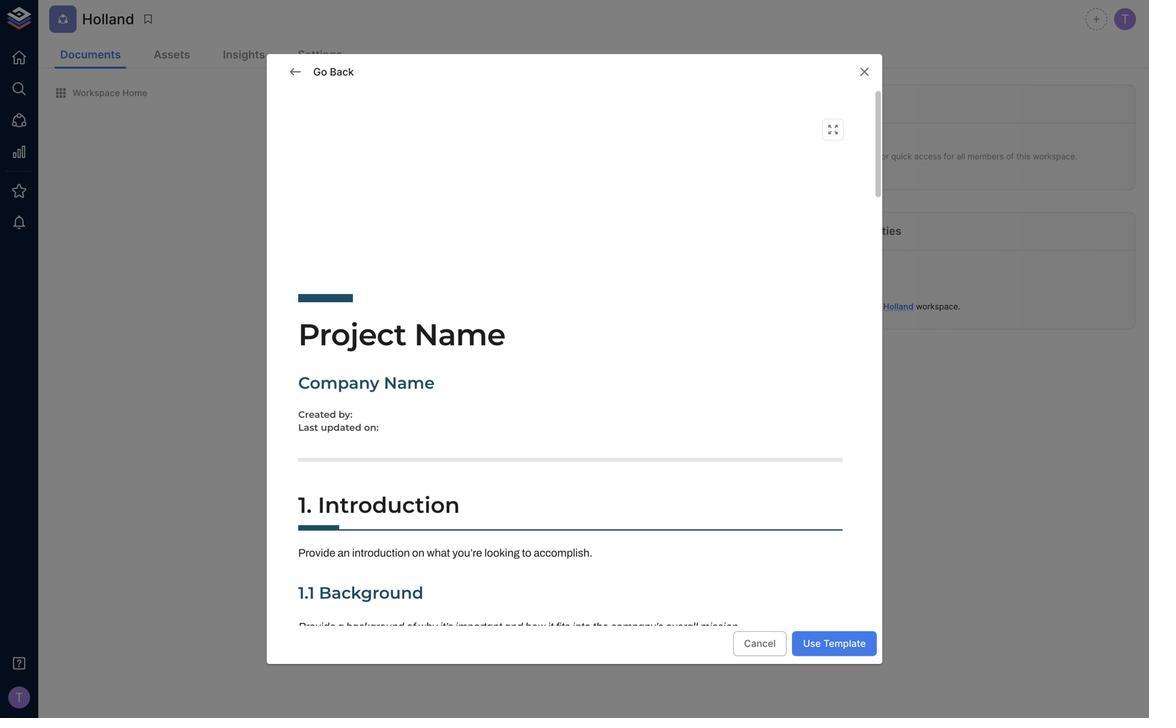 Task type: vqa. For each thing, say whether or not it's contained in the screenshot.
second Provide
yes



Task type: describe. For each thing, give the bounding box(es) containing it.
background
[[319, 583, 424, 603]]

company name
[[298, 373, 435, 393]]

on:
[[364, 422, 379, 434]]

overall
[[666, 621, 698, 633]]

documents
[[369, 298, 424, 310]]

important
[[455, 621, 502, 633]]

no
[[352, 298, 366, 310]]

powerful
[[319, 315, 353, 325]]

go
[[313, 66, 327, 78]]

documents
[[60, 48, 121, 61]]

updated
[[321, 422, 362, 434]]

assets
[[154, 48, 190, 61]]

to inside go back dialog
[[522, 547, 532, 559]]

workspace.
[[1033, 151, 1078, 161]]

insights link
[[217, 42, 271, 69]]

an
[[338, 547, 350, 559]]

created
[[851, 302, 881, 312]]

go back
[[313, 66, 354, 78]]

background
[[346, 621, 404, 633]]

insights
[[223, 48, 265, 61]]

looking
[[485, 547, 520, 559]]

items
[[855, 151, 876, 161]]

0 vertical spatial holland
[[82, 10, 134, 28]]

it's
[[440, 621, 453, 633]]

pin
[[841, 151, 853, 161]]

the
[[593, 621, 608, 633]]

activities
[[852, 225, 902, 238]]

back
[[330, 66, 354, 78]]

workspace home link
[[55, 87, 147, 99]]

and
[[505, 621, 523, 633]]

it
[[548, 621, 554, 633]]

access
[[914, 151, 942, 161]]

name for company name
[[384, 373, 435, 393]]

name for project name
[[414, 316, 506, 353]]

last
[[298, 422, 318, 434]]

.
[[958, 302, 961, 312]]

company
[[298, 373, 379, 393]]

introduction
[[318, 492, 460, 519]]

created by: last updated on:
[[298, 409, 379, 434]]

1.1 background
[[298, 583, 424, 603]]

1 horizontal spatial for
[[878, 151, 889, 161]]

provide a background of why it's important and how it fits into the company's overall mission.
[[298, 621, 741, 633]]

workspace home
[[73, 87, 147, 98]]

found.
[[426, 298, 458, 310]]

your
[[356, 327, 373, 337]]

1.1
[[298, 583, 315, 603]]

of inside go back dialog
[[406, 621, 416, 633]]

bookmark image
[[142, 13, 154, 25]]

for inside no documents found. create powerful documents, wikis & notes for personal use or invite your team to collaborate with you.
[[457, 315, 467, 325]]

no documents found. create powerful documents, wikis & notes for personal use or invite your team to collaborate with you.
[[291, 298, 519, 337]]

1 horizontal spatial of
[[1006, 151, 1014, 161]]

recent
[[812, 225, 849, 238]]

home
[[122, 87, 147, 98]]

template
[[824, 638, 866, 650]]

1.
[[298, 492, 312, 519]]

or
[[322, 327, 330, 337]]

wikis
[[403, 315, 423, 325]]

pinned items
[[812, 97, 881, 110]]

you're
[[452, 547, 482, 559]]

&
[[425, 315, 430, 325]]



Task type: locate. For each thing, give the bounding box(es) containing it.
1 horizontal spatial t button
[[1112, 6, 1138, 32]]

a
[[338, 621, 344, 633]]

provide left a
[[298, 621, 335, 633]]

documents,
[[355, 315, 401, 325]]

for
[[878, 151, 889, 161], [944, 151, 955, 161], [457, 315, 467, 325]]

to
[[397, 327, 405, 337], [522, 547, 532, 559]]

2 provide from the top
[[298, 621, 335, 633]]

project
[[298, 316, 406, 353]]

of left this
[[1006, 151, 1014, 161]]

you.
[[471, 327, 488, 337]]

create
[[291, 315, 317, 325]]

holland link
[[883, 302, 914, 312]]

provide left an
[[298, 547, 335, 559]]

t button
[[1112, 6, 1138, 32], [4, 683, 34, 713]]

cancel button
[[733, 631, 787, 656]]

0 horizontal spatial t
[[15, 690, 23, 705]]

to right looking
[[522, 547, 532, 559]]

name
[[414, 316, 506, 353], [384, 373, 435, 393]]

with
[[453, 327, 469, 337]]

t for t button to the left
[[15, 690, 23, 705]]

notes
[[433, 315, 454, 325]]

holland right created
[[883, 302, 914, 312]]

use
[[803, 638, 821, 650]]

1. introduction
[[298, 492, 460, 519]]

holland left bookmark "image"
[[82, 10, 134, 28]]

0 vertical spatial to
[[397, 327, 405, 337]]

0 vertical spatial provide
[[298, 547, 335, 559]]

1 horizontal spatial t
[[1121, 12, 1129, 27]]

created holland workspace .
[[849, 302, 961, 312]]

0 horizontal spatial t button
[[4, 683, 34, 713]]

0 horizontal spatial holland
[[82, 10, 134, 28]]

what
[[427, 547, 450, 559]]

0 horizontal spatial to
[[397, 327, 405, 337]]

1 vertical spatial t button
[[4, 683, 34, 713]]

provide an introduction on what you're looking to accomplish.
[[298, 547, 593, 559]]

1 vertical spatial of
[[406, 621, 416, 633]]

quick
[[891, 151, 912, 161]]

to inside no documents found. create powerful documents, wikis & notes for personal use or invite your team to collaborate with you.
[[397, 327, 405, 337]]

use template
[[803, 638, 866, 650]]

of left why
[[406, 621, 416, 633]]

for left all
[[944, 151, 955, 161]]

provide for provide a background of why it's important and how it fits into the company's overall mission.
[[298, 621, 335, 633]]

of
[[1006, 151, 1014, 161], [406, 621, 416, 633]]

0 horizontal spatial of
[[406, 621, 416, 633]]

cancel
[[744, 638, 776, 650]]

1 provide from the top
[[298, 547, 335, 559]]

into
[[573, 621, 591, 633]]

1 vertical spatial holland
[[883, 302, 914, 312]]

use template button
[[792, 631, 877, 656]]

workspace
[[73, 87, 120, 98]]

use
[[505, 315, 519, 325]]

company's
[[611, 621, 664, 633]]

1 vertical spatial t
[[15, 690, 23, 705]]

project name
[[298, 316, 506, 353]]

provide
[[298, 547, 335, 559], [298, 621, 335, 633]]

mission.
[[700, 621, 741, 633]]

workspace
[[916, 302, 958, 312]]

collaborate
[[407, 327, 450, 337]]

pinned
[[812, 97, 849, 110]]

for left quick
[[878, 151, 889, 161]]

how
[[525, 621, 546, 633]]

team
[[375, 327, 394, 337]]

0 vertical spatial name
[[414, 316, 506, 353]]

0 vertical spatial of
[[1006, 151, 1014, 161]]

invite
[[332, 327, 353, 337]]

t
[[1121, 12, 1129, 27], [15, 690, 23, 705]]

on
[[412, 547, 425, 559]]

personal
[[470, 315, 503, 325]]

pin items for quick access for all members of this workspace.
[[841, 151, 1078, 161]]

1 vertical spatial name
[[384, 373, 435, 393]]

0 horizontal spatial for
[[457, 315, 467, 325]]

1 horizontal spatial to
[[522, 547, 532, 559]]

1 vertical spatial provide
[[298, 621, 335, 633]]

settings link
[[292, 42, 348, 69]]

fits
[[556, 621, 570, 633]]

created
[[298, 409, 336, 421]]

this
[[1017, 151, 1031, 161]]

all
[[957, 151, 966, 161]]

go back dialog
[[267, 54, 883, 718]]

why
[[418, 621, 438, 633]]

by:
[[339, 409, 353, 421]]

assets link
[[148, 42, 196, 69]]

accomplish.
[[534, 547, 593, 559]]

2 horizontal spatial for
[[944, 151, 955, 161]]

t for the right t button
[[1121, 12, 1129, 27]]

0 vertical spatial t button
[[1112, 6, 1138, 32]]

recent activities
[[812, 225, 902, 238]]

items
[[851, 97, 881, 110]]

to right the team
[[397, 327, 405, 337]]

0 vertical spatial t
[[1121, 12, 1129, 27]]

for up with
[[457, 315, 467, 325]]

introduction
[[352, 547, 410, 559]]

provide for provide an introduction on what you're looking to accomplish.
[[298, 547, 335, 559]]

1 vertical spatial to
[[522, 547, 532, 559]]

settings
[[298, 48, 342, 61]]

members
[[968, 151, 1004, 161]]

documents link
[[55, 42, 126, 69]]

1 horizontal spatial holland
[[883, 302, 914, 312]]



